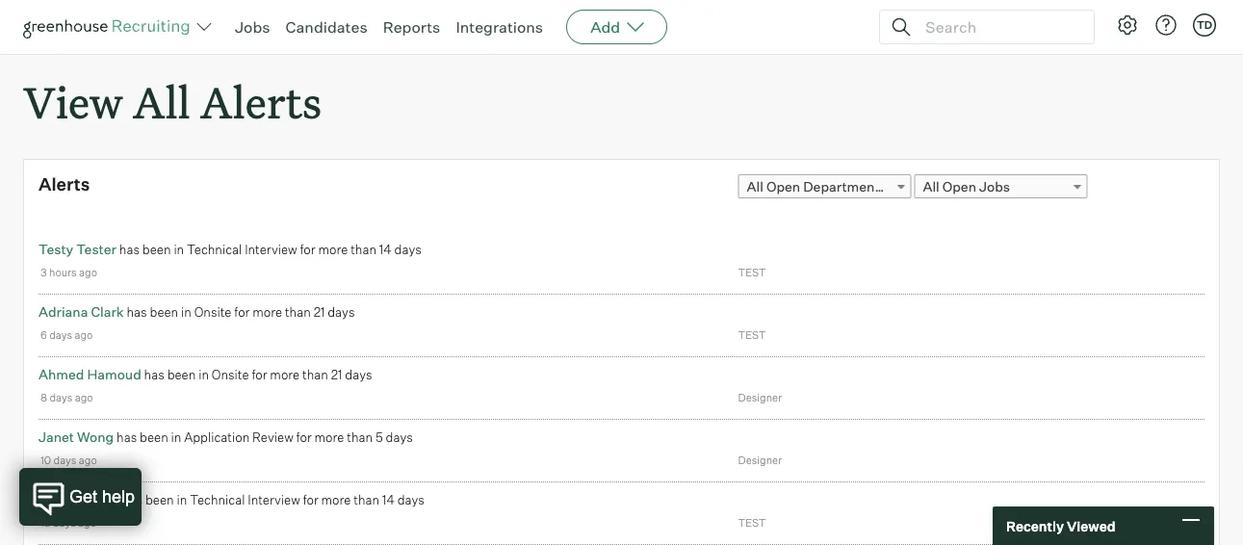 Task type: describe. For each thing, give the bounding box(es) containing it.
tester
[[76, 241, 117, 258]]

all open jobs
[[923, 178, 1011, 195]]

greenhouse recruiting image
[[23, 15, 197, 39]]

13
[[40, 517, 50, 530]]

jobs link
[[235, 17, 270, 37]]

has for baker
[[122, 493, 143, 508]]

8 days ago
[[40, 391, 93, 404]]

candidates link
[[286, 17, 368, 37]]

test for tester
[[739, 266, 766, 279]]

than inside ahmed hamoud has been in onsite for more than 21 days designer
[[303, 367, 328, 383]]

test inside adriana clark has been in onsite for more than 21 days test
[[739, 329, 766, 342]]

been for testy tester
[[142, 242, 171, 257]]

days inside janet wong has been in application review for more than 5 days designer
[[386, 430, 413, 445]]

21 for ahmed hamoud
[[331, 367, 342, 383]]

testy tester link
[[39, 241, 117, 258]]

days inside adriana clark has been in onsite for more than 21 days test
[[328, 305, 355, 320]]

testy
[[39, 241, 73, 258]]

open for jobs
[[943, 178, 977, 195]]

for for baker
[[303, 493, 319, 508]]

more inside adriana clark has been in onsite for more than 21 days test
[[253, 305, 282, 320]]

td button
[[1190, 10, 1221, 40]]

for for tester
[[300, 242, 316, 257]]

been for donna baker
[[145, 493, 174, 508]]

10 days ago
[[40, 454, 97, 467]]

more inside ahmed hamoud has been in onsite for more than 21 days designer
[[270, 367, 300, 383]]

janet wong has been in application review for more than 5 days designer
[[39, 429, 782, 467]]

14 for baker
[[382, 493, 395, 508]]

days inside testy tester has been in technical interview for more than 14 days test
[[395, 242, 422, 257]]

14 for tester
[[379, 242, 392, 257]]

ago for wong
[[79, 454, 97, 467]]

all for all open jobs
[[923, 178, 940, 195]]

add button
[[567, 10, 668, 44]]

than for testy tester
[[351, 242, 377, 257]]

janet wong link
[[39, 429, 114, 446]]

has for clark
[[127, 305, 147, 320]]

6 days ago
[[40, 329, 93, 342]]

8
[[40, 391, 47, 404]]

interview for testy tester
[[245, 242, 297, 257]]

13 days ago
[[40, 517, 96, 530]]

Search text field
[[921, 13, 1077, 41]]

days right the 13
[[53, 517, 76, 530]]

for for wong
[[296, 430, 312, 445]]

days right 8
[[50, 391, 73, 404]]

janet
[[39, 429, 74, 446]]

review
[[252, 430, 294, 445]]

days inside the donna baker has been in technical interview for more than 14 days test
[[398, 493, 425, 508]]

adriana clark link
[[39, 304, 124, 321]]

ahmed hamoud link
[[39, 366, 141, 383]]

reports
[[383, 17, 441, 37]]

onsite for hamoud
[[212, 367, 249, 383]]

departments
[[804, 178, 887, 195]]

3 hours ago
[[40, 266, 97, 279]]

ahmed hamoud has been in onsite for more than 21 days designer
[[39, 366, 782, 404]]

add
[[591, 17, 621, 37]]

21 for adriana clark
[[314, 305, 325, 320]]

candidates
[[286, 17, 368, 37]]

open for departments
[[767, 178, 801, 195]]

5
[[376, 430, 383, 445]]

hamoud
[[87, 366, 141, 383]]

interview for donna baker
[[248, 493, 300, 508]]

onsite for clark
[[194, 305, 232, 320]]

all open departments link
[[739, 175, 912, 199]]

reports link
[[383, 17, 441, 37]]

in for donna baker
[[177, 493, 187, 508]]

donna
[[39, 492, 80, 508]]

days right 6
[[49, 329, 72, 342]]

all open jobs link
[[915, 175, 1088, 199]]

than for janet wong
[[347, 430, 373, 445]]

configure image
[[1117, 13, 1140, 37]]

more for janet wong
[[315, 430, 344, 445]]

testy tester has been in technical interview for more than 14 days test
[[39, 241, 766, 279]]



Task type: vqa. For each thing, say whether or not it's contained in the screenshot.
bottom 2023
no



Task type: locate. For each thing, give the bounding box(es) containing it.
14 inside the donna baker has been in technical interview for more than 14 days test
[[382, 493, 395, 508]]

has
[[119, 242, 140, 257], [127, 305, 147, 320], [144, 367, 165, 383], [117, 430, 137, 445], [122, 493, 143, 508]]

days
[[395, 242, 422, 257], [328, 305, 355, 320], [49, 329, 72, 342], [345, 367, 372, 383], [50, 391, 73, 404], [386, 430, 413, 445], [53, 454, 77, 467], [398, 493, 425, 508], [53, 517, 76, 530]]

open inside all open jobs link
[[943, 178, 977, 195]]

0 vertical spatial technical
[[187, 242, 242, 257]]

more inside the donna baker has been in technical interview for more than 14 days test
[[321, 493, 351, 508]]

adriana
[[39, 304, 88, 321]]

2 test from the top
[[739, 329, 766, 342]]

0 horizontal spatial 21
[[314, 305, 325, 320]]

3 test from the top
[[739, 517, 766, 530]]

0 vertical spatial alerts
[[200, 73, 322, 130]]

has for wong
[[117, 430, 137, 445]]

adriana clark has been in onsite for more than 21 days test
[[39, 304, 766, 342]]

has right the wong
[[117, 430, 137, 445]]

test for baker
[[739, 517, 766, 530]]

14 inside testy tester has been in technical interview for more than 14 days test
[[379, 242, 392, 257]]

0 vertical spatial jobs
[[235, 17, 270, 37]]

ago down tester
[[79, 266, 97, 279]]

jobs
[[235, 17, 270, 37], [980, 178, 1011, 195]]

has right baker
[[122, 493, 143, 508]]

0 vertical spatial 21
[[314, 305, 325, 320]]

has inside janet wong has been in application review for more than 5 days designer
[[117, 430, 137, 445]]

in for testy tester
[[174, 242, 184, 257]]

in down application
[[177, 493, 187, 508]]

hours
[[49, 266, 77, 279]]

in for ahmed hamoud
[[199, 367, 209, 383]]

has right the clark
[[127, 305, 147, 320]]

for inside testy tester has been in technical interview for more than 14 days test
[[300, 242, 316, 257]]

all left departments
[[747, 178, 764, 195]]

more inside testy tester has been in technical interview for more than 14 days test
[[318, 242, 348, 257]]

has right tester
[[119, 242, 140, 257]]

6
[[40, 329, 47, 342]]

1 horizontal spatial alerts
[[200, 73, 322, 130]]

designer inside ahmed hamoud has been in onsite for more than 21 days designer
[[739, 391, 782, 404]]

technical inside testy tester has been in technical interview for more than 14 days test
[[187, 242, 242, 257]]

view all alerts
[[23, 73, 322, 130]]

in inside adriana clark has been in onsite for more than 21 days test
[[181, 305, 192, 320]]

days down testy tester has been in technical interview for more than 14 days test
[[328, 305, 355, 320]]

ago down ahmed hamoud link
[[75, 391, 93, 404]]

in for adriana clark
[[181, 305, 192, 320]]

recently
[[1007, 518, 1065, 534]]

0 horizontal spatial jobs
[[235, 17, 270, 37]]

all right the view
[[133, 73, 190, 130]]

all open departments
[[747, 178, 887, 195]]

2 horizontal spatial all
[[923, 178, 940, 195]]

14 up adriana clark has been in onsite for more than 21 days test
[[379, 242, 392, 257]]

ago for clark
[[75, 329, 93, 342]]

ago
[[79, 266, 97, 279], [75, 329, 93, 342], [75, 391, 93, 404], [79, 454, 97, 467], [78, 517, 96, 530]]

0 horizontal spatial all
[[133, 73, 190, 130]]

been inside testy tester has been in technical interview for more than 14 days test
[[142, 242, 171, 257]]

days right 10
[[53, 454, 77, 467]]

been right hamoud
[[167, 367, 196, 383]]

more for donna baker
[[321, 493, 351, 508]]

has inside adriana clark has been in onsite for more than 21 days test
[[127, 305, 147, 320]]

0 horizontal spatial open
[[767, 178, 801, 195]]

wong
[[77, 429, 114, 446]]

been right baker
[[145, 493, 174, 508]]

onsite inside adriana clark has been in onsite for more than 21 days test
[[194, 305, 232, 320]]

has inside testy tester has been in technical interview for more than 14 days test
[[119, 242, 140, 257]]

1 vertical spatial technical
[[190, 493, 245, 508]]

donna baker has been in technical interview for more than 14 days test
[[39, 492, 766, 530]]

than inside janet wong has been in application review for more than 5 days designer
[[347, 430, 373, 445]]

onsite
[[194, 305, 232, 320], [212, 367, 249, 383]]

alerts
[[200, 73, 322, 130], [39, 173, 90, 195]]

1 test from the top
[[739, 266, 766, 279]]

for inside the donna baker has been in technical interview for more than 14 days test
[[303, 493, 319, 508]]

test inside the donna baker has been in technical interview for more than 14 days test
[[739, 517, 766, 530]]

2 open from the left
[[943, 178, 977, 195]]

technical for tester
[[187, 242, 242, 257]]

onsite inside ahmed hamoud has been in onsite for more than 21 days designer
[[212, 367, 249, 383]]

technical
[[187, 242, 242, 257], [190, 493, 245, 508]]

in inside the donna baker has been in technical interview for more than 14 days test
[[177, 493, 187, 508]]

in for janet wong
[[171, 430, 182, 445]]

1 vertical spatial onsite
[[212, 367, 249, 383]]

0 vertical spatial interview
[[245, 242, 297, 257]]

than for donna baker
[[354, 493, 380, 508]]

recently viewed
[[1007, 518, 1116, 534]]

than
[[351, 242, 377, 257], [285, 305, 311, 320], [303, 367, 328, 383], [347, 430, 373, 445], [354, 493, 380, 508]]

designer inside janet wong has been in application review for more than 5 days designer
[[739, 454, 782, 467]]

viewed
[[1067, 518, 1116, 534]]

14 down janet wong has been in application review for more than 5 days designer
[[382, 493, 395, 508]]

interview inside testy tester has been in technical interview for more than 14 days test
[[245, 242, 297, 257]]

been inside adriana clark has been in onsite for more than 21 days test
[[150, 305, 178, 320]]

1 vertical spatial jobs
[[980, 178, 1011, 195]]

3
[[40, 266, 47, 279]]

application
[[184, 430, 250, 445]]

ago for baker
[[78, 517, 96, 530]]

days down janet wong has been in application review for more than 5 days designer
[[398, 493, 425, 508]]

has for tester
[[119, 242, 140, 257]]

open
[[767, 178, 801, 195], [943, 178, 977, 195]]

1 vertical spatial interview
[[248, 493, 300, 508]]

been right the wong
[[140, 430, 168, 445]]

21
[[314, 305, 325, 320], [331, 367, 342, 383]]

clark
[[91, 304, 124, 321]]

been inside ahmed hamoud has been in onsite for more than 21 days designer
[[167, 367, 196, 383]]

ago for tester
[[79, 266, 97, 279]]

all
[[133, 73, 190, 130], [747, 178, 764, 195], [923, 178, 940, 195]]

1 vertical spatial test
[[739, 329, 766, 342]]

has inside the donna baker has been in technical interview for more than 14 days test
[[122, 493, 143, 508]]

1 vertical spatial alerts
[[39, 173, 90, 195]]

in inside testy tester has been in technical interview for more than 14 days test
[[174, 242, 184, 257]]

in inside janet wong has been in application review for more than 5 days designer
[[171, 430, 182, 445]]

for inside janet wong has been in application review for more than 5 days designer
[[296, 430, 312, 445]]

1 horizontal spatial jobs
[[980, 178, 1011, 195]]

1 vertical spatial designer
[[739, 454, 782, 467]]

td button
[[1194, 13, 1217, 37]]

test
[[739, 266, 766, 279], [739, 329, 766, 342], [739, 517, 766, 530]]

1 open from the left
[[767, 178, 801, 195]]

in up application
[[199, 367, 209, 383]]

1 vertical spatial 14
[[382, 493, 395, 508]]

has for hamoud
[[144, 367, 165, 383]]

0 vertical spatial designer
[[739, 391, 782, 404]]

1 horizontal spatial 21
[[331, 367, 342, 383]]

all right departments
[[923, 178, 940, 195]]

21 inside adriana clark has been in onsite for more than 21 days test
[[314, 305, 325, 320]]

0 horizontal spatial alerts
[[39, 173, 90, 195]]

been right tester
[[142, 242, 171, 257]]

ago down donna baker "link"
[[78, 517, 96, 530]]

days right 5
[[386, 430, 413, 445]]

in inside ahmed hamoud has been in onsite for more than 21 days designer
[[199, 367, 209, 383]]

donna baker link
[[39, 492, 120, 508]]

interview inside the donna baker has been in technical interview for more than 14 days test
[[248, 493, 300, 508]]

1 designer from the top
[[739, 391, 782, 404]]

in left application
[[171, 430, 182, 445]]

0 vertical spatial 14
[[379, 242, 392, 257]]

been for ahmed hamoud
[[167, 367, 196, 383]]

days down adriana clark has been in onsite for more than 21 days test
[[345, 367, 372, 383]]

view
[[23, 73, 123, 130]]

in right the clark
[[181, 305, 192, 320]]

technical inside the donna baker has been in technical interview for more than 14 days test
[[190, 493, 245, 508]]

for inside adriana clark has been in onsite for more than 21 days test
[[234, 305, 250, 320]]

for
[[300, 242, 316, 257], [234, 305, 250, 320], [252, 367, 267, 383], [296, 430, 312, 445], [303, 493, 319, 508]]

been inside janet wong has been in application review for more than 5 days designer
[[140, 430, 168, 445]]

has inside ahmed hamoud has been in onsite for more than 21 days designer
[[144, 367, 165, 383]]

all for all open departments
[[747, 178, 764, 195]]

1 horizontal spatial open
[[943, 178, 977, 195]]

has right hamoud
[[144, 367, 165, 383]]

alerts up testy
[[39, 173, 90, 195]]

test inside testy tester has been in technical interview for more than 14 days test
[[739, 266, 766, 279]]

1 vertical spatial 21
[[331, 367, 342, 383]]

21 inside ahmed hamoud has been in onsite for more than 21 days designer
[[331, 367, 342, 383]]

technical for baker
[[190, 493, 245, 508]]

ago down the wong
[[79, 454, 97, 467]]

been inside the donna baker has been in technical interview for more than 14 days test
[[145, 493, 174, 508]]

0 vertical spatial onsite
[[194, 305, 232, 320]]

been for adriana clark
[[150, 305, 178, 320]]

than inside the donna baker has been in technical interview for more than 14 days test
[[354, 493, 380, 508]]

14
[[379, 242, 392, 257], [382, 493, 395, 508]]

more for testy tester
[[318, 242, 348, 257]]

than inside adriana clark has been in onsite for more than 21 days test
[[285, 305, 311, 320]]

ahmed
[[39, 366, 84, 383]]

been right the clark
[[150, 305, 178, 320]]

ago down adriana clark link
[[75, 329, 93, 342]]

integrations link
[[456, 17, 544, 37]]

more
[[318, 242, 348, 257], [253, 305, 282, 320], [270, 367, 300, 383], [315, 430, 344, 445], [321, 493, 351, 508]]

1 horizontal spatial all
[[747, 178, 764, 195]]

more inside janet wong has been in application review for more than 5 days designer
[[315, 430, 344, 445]]

baker
[[83, 492, 120, 508]]

10
[[40, 454, 51, 467]]

in
[[174, 242, 184, 257], [181, 305, 192, 320], [199, 367, 209, 383], [171, 430, 182, 445], [177, 493, 187, 508]]

2 vertical spatial test
[[739, 517, 766, 530]]

for inside ahmed hamoud has been in onsite for more than 21 days designer
[[252, 367, 267, 383]]

been for janet wong
[[140, 430, 168, 445]]

designer
[[739, 391, 782, 404], [739, 454, 782, 467]]

been
[[142, 242, 171, 257], [150, 305, 178, 320], [167, 367, 196, 383], [140, 430, 168, 445], [145, 493, 174, 508]]

than inside testy tester has been in technical interview for more than 14 days test
[[351, 242, 377, 257]]

days up adriana clark has been in onsite for more than 21 days test
[[395, 242, 422, 257]]

ago for hamoud
[[75, 391, 93, 404]]

in right tester
[[174, 242, 184, 257]]

days inside ahmed hamoud has been in onsite for more than 21 days designer
[[345, 367, 372, 383]]

2 designer from the top
[[739, 454, 782, 467]]

alerts down jobs link
[[200, 73, 322, 130]]

0 vertical spatial test
[[739, 266, 766, 279]]

td
[[1197, 18, 1213, 31]]

interview
[[245, 242, 297, 257], [248, 493, 300, 508]]

integrations
[[456, 17, 544, 37]]

open inside all open departments link
[[767, 178, 801, 195]]



